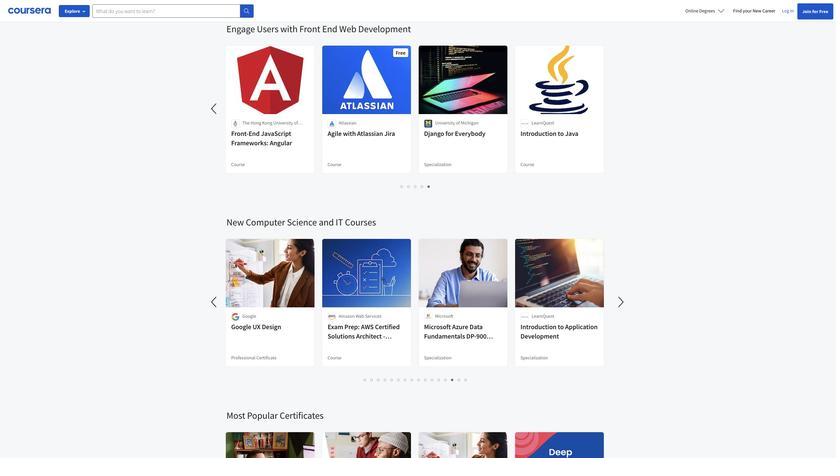 Task type: describe. For each thing, give the bounding box(es) containing it.
2 for the rightmost '3' button
[[407, 183, 410, 190]]

online
[[685, 8, 698, 14]]

google for google ux design
[[231, 323, 251, 331]]

solutions
[[328, 332, 355, 341]]

0 horizontal spatial with
[[280, 23, 298, 35]]

application
[[565, 323, 598, 331]]

javascript
[[261, 129, 291, 138]]

development inside introduction to application development
[[521, 332, 559, 341]]

8 button
[[409, 376, 416, 384]]

list inside new computer science and it courses carousel element
[[227, 376, 605, 384]]

4 button for 5 button related to the bottommost '3' button
[[382, 376, 389, 384]]

atlassian image
[[328, 120, 336, 128]]

ux
[[253, 323, 261, 331]]

8
[[411, 377, 414, 383]]

it
[[336, 216, 343, 229]]

for for django
[[445, 129, 454, 138]]

microsoft image
[[424, 313, 433, 322]]

introduction to java
[[521, 129, 578, 138]]

engage users with front end web development
[[227, 23, 411, 35]]

5 button for the rightmost '3' button
[[426, 183, 432, 191]]

2 button for 1 button related to the bottommost '3' button
[[368, 376, 375, 384]]

prep
[[441, 342, 454, 350]]

1 vertical spatial new
[[227, 216, 244, 229]]

13 button
[[442, 376, 450, 384]]

services
[[365, 314, 381, 320]]

0 horizontal spatial development
[[358, 23, 411, 35]]

azure
[[452, 323, 468, 331]]

-
[[383, 332, 385, 341]]

2 for the bottommost '3' button
[[371, 377, 373, 383]]

list inside engage users with front end web development carousel element
[[227, 183, 605, 191]]

amazon web services image
[[328, 313, 336, 322]]

previous slide image for engage users with front end web development
[[206, 101, 222, 117]]

3 inside engage users with front end web development carousel element
[[414, 183, 417, 190]]

the hong kong university of science and technology image
[[231, 120, 240, 128]]

google data analytics professional certificate by google, image
[[226, 433, 315, 459]]

online degrees
[[685, 8, 715, 14]]

join for free
[[802, 8, 828, 14]]

1 for the rightmost '3' button
[[401, 183, 403, 190]]

10
[[424, 377, 430, 383]]

certified
[[375, 323, 400, 331]]

coursera image
[[8, 5, 51, 16]]

explore
[[65, 8, 80, 14]]

front-end javascript frameworks: angular
[[231, 129, 292, 147]]

django for everybody
[[424, 129, 485, 138]]

16
[[465, 377, 470, 383]]

google ux design
[[231, 323, 281, 331]]

find your new career link
[[730, 7, 779, 15]]

2 of from the left
[[456, 120, 460, 126]]

and inside the hong kong university of science and technology
[[258, 127, 266, 133]]

the
[[242, 120, 250, 126]]

join
[[802, 8, 811, 14]]

specialization for new computer science and it courses
[[424, 355, 452, 361]]

google it support professional certificate by google, image
[[322, 433, 411, 459]]

What do you want to learn? text field
[[92, 4, 240, 18]]

degrees
[[699, 8, 715, 14]]

certificate
[[256, 355, 277, 361]]

design
[[262, 323, 281, 331]]

deep learning specialization by deeplearning.ai, image
[[515, 433, 604, 459]]

professional certificate
[[231, 355, 277, 361]]

agile with atlassian jira
[[328, 129, 395, 138]]

architect
[[356, 332, 382, 341]]

10 11 12 13 14 15 16
[[424, 377, 470, 383]]

online degrees button
[[680, 3, 730, 18]]

0 vertical spatial new
[[753, 8, 761, 14]]

in
[[790, 8, 794, 14]]

6
[[397, 377, 400, 383]]

14
[[451, 377, 457, 383]]

1 horizontal spatial 3 button
[[412, 183, 419, 191]]

prep:
[[344, 323, 360, 331]]

data
[[470, 323, 483, 331]]

course for front-end javascript frameworks: angular
[[231, 162, 245, 168]]

microsoft azure data fundamentals dp-900 exam prep
[[424, 323, 487, 350]]

google image
[[231, 313, 240, 322]]

your
[[743, 8, 752, 14]]

exam inside microsoft azure data fundamentals dp-900 exam prep
[[424, 342, 440, 350]]

learnquest for engage users with front end web development
[[532, 120, 554, 126]]

2 button for 1 button associated with the rightmost '3' button
[[405, 183, 412, 191]]

computer
[[246, 216, 285, 229]]

5 button for the bottommost '3' button
[[389, 376, 395, 384]]

career
[[762, 8, 775, 14]]

14 button
[[449, 376, 457, 384]]

1 vertical spatial 3 button
[[375, 376, 382, 384]]

courses
[[345, 216, 376, 229]]

most popular certificates
[[227, 410, 324, 422]]

university of michigan image
[[424, 120, 433, 128]]

learnquest image for new computer science and it courses
[[521, 313, 529, 322]]

engage
[[227, 23, 255, 35]]

find your new career
[[733, 8, 775, 14]]

1 for the bottommost '3' button
[[364, 377, 366, 383]]

12 button
[[436, 376, 443, 384]]

for for join
[[812, 8, 818, 14]]

12
[[438, 377, 443, 383]]

7
[[404, 377, 407, 383]]

9
[[418, 377, 420, 383]]

exam inside exam prep: aws certified solutions architect - associate
[[328, 323, 343, 331]]

13
[[444, 377, 450, 383]]

google for google
[[242, 314, 256, 320]]

1 horizontal spatial and
[[319, 216, 334, 229]]

15
[[458, 377, 463, 383]]

1 horizontal spatial science
[[287, 216, 317, 229]]

science inside the hong kong university of science and technology
[[242, 127, 257, 133]]

4 button for 5 button associated with the rightmost '3' button
[[419, 183, 426, 191]]

0 vertical spatial atlassian
[[339, 120, 356, 126]]

java
[[565, 129, 578, 138]]

amazon
[[339, 314, 355, 320]]

university inside the hong kong university of science and technology
[[273, 120, 293, 126]]

amazon web services
[[339, 314, 381, 320]]

microsoft for microsoft azure data fundamentals dp-900 exam prep
[[424, 323, 451, 331]]

michigan
[[461, 120, 478, 126]]

users
[[257, 23, 279, 35]]

6 button
[[395, 376, 402, 384]]



Task type: locate. For each thing, give the bounding box(es) containing it.
learnquest inside engage users with front end web development carousel element
[[532, 120, 554, 126]]

0 horizontal spatial 1 button
[[362, 376, 368, 384]]

5
[[428, 183, 430, 190], [391, 377, 393, 383]]

1 vertical spatial web
[[356, 314, 364, 320]]

introduction to application development
[[521, 323, 598, 341]]

1 previous slide image from the top
[[206, 101, 222, 117]]

1 vertical spatial 4
[[384, 377, 387, 383]]

1 horizontal spatial 1 button
[[399, 183, 405, 191]]

algorithms to take your programming to the next level carousel element
[[227, 0, 610, 3]]

11
[[431, 377, 436, 383]]

google ux design professional certificate by google, image
[[419, 433, 508, 459]]

7 button
[[402, 376, 409, 384]]

1 button for the rightmost '3' button
[[399, 183, 405, 191]]

1 vertical spatial development
[[521, 332, 559, 341]]

engage users with front end web development carousel element
[[0, 3, 610, 196]]

5 for 5 button associated with the rightmost '3' button
[[428, 183, 430, 190]]

0 vertical spatial development
[[358, 23, 411, 35]]

end right front
[[322, 23, 337, 35]]

1 horizontal spatial 4
[[421, 183, 424, 190]]

0 horizontal spatial 1
[[364, 377, 366, 383]]

900
[[476, 332, 487, 341]]

4
[[421, 183, 424, 190], [384, 377, 387, 383]]

1 horizontal spatial new
[[753, 8, 761, 14]]

microsoft for microsoft
[[435, 314, 453, 320]]

15 button
[[456, 376, 463, 384]]

0 vertical spatial with
[[280, 23, 298, 35]]

to inside engage users with front end web development carousel element
[[558, 129, 564, 138]]

atlassian
[[339, 120, 356, 126], [357, 129, 383, 138]]

3 inside new computer science and it courses carousel element
[[377, 377, 380, 383]]

1 to from the top
[[558, 129, 564, 138]]

development
[[358, 23, 411, 35], [521, 332, 559, 341]]

with
[[280, 23, 298, 35], [343, 129, 356, 138]]

learnquest image for engage users with front end web development
[[521, 120, 529, 128]]

join for free link
[[797, 3, 833, 19]]

0 horizontal spatial 2 button
[[368, 376, 375, 384]]

associate
[[328, 342, 355, 350]]

1 horizontal spatial 5
[[428, 183, 430, 190]]

11 button
[[429, 376, 436, 384]]

university of michigan
[[435, 120, 478, 126]]

end inside front-end javascript frameworks: angular
[[249, 129, 260, 138]]

1 vertical spatial 1 button
[[362, 376, 368, 384]]

kong
[[262, 120, 272, 126]]

2 university from the left
[[435, 120, 455, 126]]

end
[[322, 23, 337, 35], [249, 129, 260, 138]]

0 vertical spatial 4 button
[[419, 183, 426, 191]]

course for exam prep: aws certified solutions architect - associate
[[328, 355, 341, 361]]

0 vertical spatial introduction
[[521, 129, 557, 138]]

1 university from the left
[[273, 120, 293, 126]]

microsoft
[[435, 314, 453, 320], [424, 323, 451, 331]]

log in
[[782, 8, 794, 14]]

new left computer
[[227, 216, 244, 229]]

1 inside engage users with front end web development carousel element
[[401, 183, 403, 190]]

google
[[242, 314, 256, 320], [231, 323, 251, 331]]

hong
[[251, 120, 261, 126]]

atlassian right "atlassian" icon
[[339, 120, 356, 126]]

0 horizontal spatial of
[[294, 120, 298, 126]]

1 vertical spatial 2 button
[[368, 376, 375, 384]]

log in link
[[779, 7, 797, 15]]

0 vertical spatial learnquest
[[532, 120, 554, 126]]

1 button for the bottommost '3' button
[[362, 376, 368, 384]]

0 vertical spatial 3 button
[[412, 183, 419, 191]]

2 learnquest image from the top
[[521, 313, 529, 322]]

0 vertical spatial list
[[227, 183, 605, 191]]

0 horizontal spatial end
[[249, 129, 260, 138]]

1 vertical spatial and
[[319, 216, 334, 229]]

0 horizontal spatial exam
[[328, 323, 343, 331]]

0 vertical spatial google
[[242, 314, 256, 320]]

2
[[407, 183, 410, 190], [371, 377, 373, 383]]

for down "university of michigan"
[[445, 129, 454, 138]]

course for introduction to java
[[521, 162, 534, 168]]

0 vertical spatial 1
[[401, 183, 403, 190]]

1 horizontal spatial free
[[819, 8, 828, 14]]

1 horizontal spatial for
[[812, 8, 818, 14]]

list
[[227, 183, 605, 191], [227, 376, 605, 384]]

django
[[424, 129, 444, 138]]

previous slide image for new computer science and it courses
[[206, 294, 222, 311]]

16 button
[[463, 376, 470, 384]]

microsoft right microsoft icon
[[435, 314, 453, 320]]

fundamentals
[[424, 332, 465, 341]]

1 learnquest from the top
[[532, 120, 554, 126]]

4 inside engage users with front end web development carousel element
[[421, 183, 424, 190]]

1 horizontal spatial of
[[456, 120, 460, 126]]

1 introduction from the top
[[521, 129, 557, 138]]

for
[[812, 8, 818, 14], [445, 129, 454, 138]]

1 of from the left
[[294, 120, 298, 126]]

1 horizontal spatial university
[[435, 120, 455, 126]]

1 horizontal spatial end
[[322, 23, 337, 35]]

and left it
[[319, 216, 334, 229]]

2 introduction from the top
[[521, 323, 557, 331]]

web inside new computer science and it courses carousel element
[[356, 314, 364, 320]]

0 horizontal spatial 4
[[384, 377, 387, 383]]

5 inside engage users with front end web development carousel element
[[428, 183, 430, 190]]

3 button
[[412, 183, 419, 191], [375, 376, 382, 384]]

0 vertical spatial 4
[[421, 183, 424, 190]]

learnquest inside new computer science and it courses carousel element
[[532, 314, 554, 320]]

1 vertical spatial exam
[[424, 342, 440, 350]]

0 horizontal spatial 2
[[371, 377, 373, 383]]

0 vertical spatial 3
[[414, 183, 417, 190]]

angular
[[270, 139, 292, 147]]

0 horizontal spatial 3
[[377, 377, 380, 383]]

and
[[258, 127, 266, 133], [319, 216, 334, 229]]

1 vertical spatial previous slide image
[[206, 294, 222, 311]]

exam left prep
[[424, 342, 440, 350]]

popular
[[247, 410, 278, 422]]

1 horizontal spatial 3
[[414, 183, 417, 190]]

0 vertical spatial previous slide image
[[206, 101, 222, 117]]

0 horizontal spatial 5
[[391, 377, 393, 383]]

the hong kong university of science and technology
[[242, 120, 298, 133]]

5 button
[[426, 183, 432, 191], [389, 376, 395, 384]]

learnquest up introduction to java
[[532, 120, 554, 126]]

1 horizontal spatial atlassian
[[357, 129, 383, 138]]

most
[[227, 410, 245, 422]]

dp-
[[466, 332, 476, 341]]

4 inside new computer science and it courses carousel element
[[384, 377, 387, 383]]

0 vertical spatial science
[[242, 127, 257, 133]]

science
[[242, 127, 257, 133], [287, 216, 317, 229]]

everybody
[[455, 129, 485, 138]]

google up google ux design
[[242, 314, 256, 320]]

0 vertical spatial free
[[819, 8, 828, 14]]

aws
[[361, 323, 374, 331]]

new computer science and it courses
[[227, 216, 376, 229]]

to left application
[[558, 323, 564, 331]]

most popular certificates carousel element
[[223, 390, 836, 459]]

1 learnquest image from the top
[[521, 120, 529, 128]]

exam
[[328, 323, 343, 331], [424, 342, 440, 350]]

2 inside new computer science and it courses carousel element
[[371, 377, 373, 383]]

new computer science and it courses carousel element
[[206, 196, 629, 390]]

2 to from the top
[[558, 323, 564, 331]]

1 horizontal spatial with
[[343, 129, 356, 138]]

of
[[294, 120, 298, 126], [456, 120, 460, 126]]

0 vertical spatial 2 button
[[405, 183, 412, 191]]

1 vertical spatial google
[[231, 323, 251, 331]]

0 vertical spatial for
[[812, 8, 818, 14]]

2 list from the top
[[227, 376, 605, 384]]

learnquest image inside engage users with front end web development carousel element
[[521, 120, 529, 128]]

new
[[753, 8, 761, 14], [227, 216, 244, 229]]

agile
[[328, 129, 342, 138]]

1 horizontal spatial development
[[521, 332, 559, 341]]

introduction inside engage users with front end web development carousel element
[[521, 129, 557, 138]]

end up "frameworks:"
[[249, 129, 260, 138]]

1 vertical spatial 3
[[377, 377, 380, 383]]

1 horizontal spatial exam
[[424, 342, 440, 350]]

1 vertical spatial introduction
[[521, 323, 557, 331]]

free inside engage users with front end web development carousel element
[[396, 49, 406, 56]]

new right your
[[753, 8, 761, 14]]

1 vertical spatial learnquest image
[[521, 313, 529, 322]]

0 horizontal spatial free
[[396, 49, 406, 56]]

to inside introduction to application development
[[558, 323, 564, 331]]

2 inside engage users with front end web development carousel element
[[407, 183, 410, 190]]

0 horizontal spatial university
[[273, 120, 293, 126]]

log
[[782, 8, 789, 14]]

front-
[[231, 129, 249, 138]]

with left front
[[280, 23, 298, 35]]

microsoft up fundamentals
[[424, 323, 451, 331]]

1 button
[[399, 183, 405, 191], [362, 376, 368, 384]]

1 vertical spatial 5
[[391, 377, 393, 383]]

1 vertical spatial atlassian
[[357, 129, 383, 138]]

0 horizontal spatial 3 button
[[375, 376, 382, 384]]

previous slide image
[[206, 101, 222, 117], [206, 294, 222, 311]]

1 vertical spatial for
[[445, 129, 454, 138]]

9 button
[[416, 376, 422, 384]]

previous slide image inside engage users with front end web development carousel element
[[206, 101, 222, 117]]

to for engage users with front end web development
[[558, 129, 564, 138]]

0 horizontal spatial 5 button
[[389, 376, 395, 384]]

2 previous slide image from the top
[[206, 294, 222, 311]]

1 vertical spatial microsoft
[[424, 323, 451, 331]]

1 list from the top
[[227, 183, 605, 191]]

course inside new computer science and it courses carousel element
[[328, 355, 341, 361]]

0 vertical spatial end
[[322, 23, 337, 35]]

1 vertical spatial 5 button
[[389, 376, 395, 384]]

introduction inside introduction to application development
[[521, 323, 557, 331]]

10 button
[[422, 376, 430, 384]]

0 vertical spatial and
[[258, 127, 266, 133]]

0 horizontal spatial for
[[445, 129, 454, 138]]

1 vertical spatial 2
[[371, 377, 373, 383]]

0 horizontal spatial new
[[227, 216, 244, 229]]

4 button inside engage users with front end web development carousel element
[[419, 183, 426, 191]]

1 vertical spatial science
[[287, 216, 317, 229]]

1 vertical spatial to
[[558, 323, 564, 331]]

to for new computer science and it courses
[[558, 323, 564, 331]]

introduction
[[521, 129, 557, 138], [521, 323, 557, 331]]

1 vertical spatial list
[[227, 376, 605, 384]]

1 horizontal spatial 1
[[401, 183, 403, 190]]

0 vertical spatial 2
[[407, 183, 410, 190]]

learnquest for new computer science and it courses
[[532, 314, 554, 320]]

specialization inside engage users with front end web development carousel element
[[424, 162, 452, 168]]

1 horizontal spatial 2 button
[[405, 183, 412, 191]]

frameworks:
[[231, 139, 268, 147]]

1 horizontal spatial 4 button
[[419, 183, 426, 191]]

to left java
[[558, 129, 564, 138]]

specialization
[[424, 162, 452, 168], [424, 355, 452, 361], [521, 355, 548, 361]]

for right the join
[[812, 8, 818, 14]]

professional
[[231, 355, 255, 361]]

0 horizontal spatial science
[[242, 127, 257, 133]]

introduction for new computer science and it courses
[[521, 323, 557, 331]]

5 for 5 button related to the bottommost '3' button
[[391, 377, 393, 383]]

previous slide image inside new computer science and it courses carousel element
[[206, 294, 222, 311]]

0 vertical spatial web
[[339, 23, 356, 35]]

and down the "kong"
[[258, 127, 266, 133]]

of inside the hong kong university of science and technology
[[294, 120, 298, 126]]

learnquest image inside new computer science and it courses carousel element
[[521, 313, 529, 322]]

google down google image
[[231, 323, 251, 331]]

0 vertical spatial 5 button
[[426, 183, 432, 191]]

0 vertical spatial 1 button
[[399, 183, 405, 191]]

1 vertical spatial free
[[396, 49, 406, 56]]

1 vertical spatial with
[[343, 129, 356, 138]]

0 vertical spatial 5
[[428, 183, 430, 190]]

learnquest up introduction to application development
[[532, 314, 554, 320]]

4 button
[[419, 183, 426, 191], [382, 376, 389, 384]]

learnquest image
[[521, 120, 529, 128], [521, 313, 529, 322]]

with right agile
[[343, 129, 356, 138]]

certificates
[[280, 410, 324, 422]]

1 vertical spatial end
[[249, 129, 260, 138]]

university up technology on the left top
[[273, 120, 293, 126]]

0 vertical spatial learnquest image
[[521, 120, 529, 128]]

jira
[[384, 129, 395, 138]]

1 vertical spatial 4 button
[[382, 376, 389, 384]]

0 horizontal spatial atlassian
[[339, 120, 356, 126]]

atlassian left jira
[[357, 129, 383, 138]]

course for agile with atlassian jira
[[328, 162, 341, 168]]

0 vertical spatial microsoft
[[435, 314, 453, 320]]

introduction for engage users with front end web development
[[521, 129, 557, 138]]

0 vertical spatial to
[[558, 129, 564, 138]]

0 horizontal spatial and
[[258, 127, 266, 133]]

find
[[733, 8, 742, 14]]

university up "django for everybody"
[[435, 120, 455, 126]]

for inside engage users with front end web development carousel element
[[445, 129, 454, 138]]

1 horizontal spatial 2
[[407, 183, 410, 190]]

specialization for engage users with front end web development
[[424, 162, 452, 168]]

explore button
[[59, 5, 90, 17]]

next slide image
[[613, 294, 629, 311]]

2 learnquest from the top
[[532, 314, 554, 320]]

front
[[299, 23, 320, 35]]

1 vertical spatial learnquest
[[532, 314, 554, 320]]

1 inside new computer science and it courses carousel element
[[364, 377, 366, 383]]

0 horizontal spatial 4 button
[[382, 376, 389, 384]]

exam down amazon web services icon at the left bottom of the page
[[328, 323, 343, 331]]

exam prep: aws certified solutions architect - associate
[[328, 323, 400, 350]]

0 vertical spatial exam
[[328, 323, 343, 331]]

5 inside new computer science and it courses carousel element
[[391, 377, 393, 383]]

technology
[[267, 127, 290, 133]]

microsoft inside microsoft azure data fundamentals dp-900 exam prep
[[424, 323, 451, 331]]

web
[[339, 23, 356, 35], [356, 314, 364, 320]]

None search field
[[92, 4, 254, 18]]

1 horizontal spatial 5 button
[[426, 183, 432, 191]]

university
[[273, 120, 293, 126], [435, 120, 455, 126]]

to
[[558, 129, 564, 138], [558, 323, 564, 331]]



Task type: vqa. For each thing, say whether or not it's contained in the screenshot.


